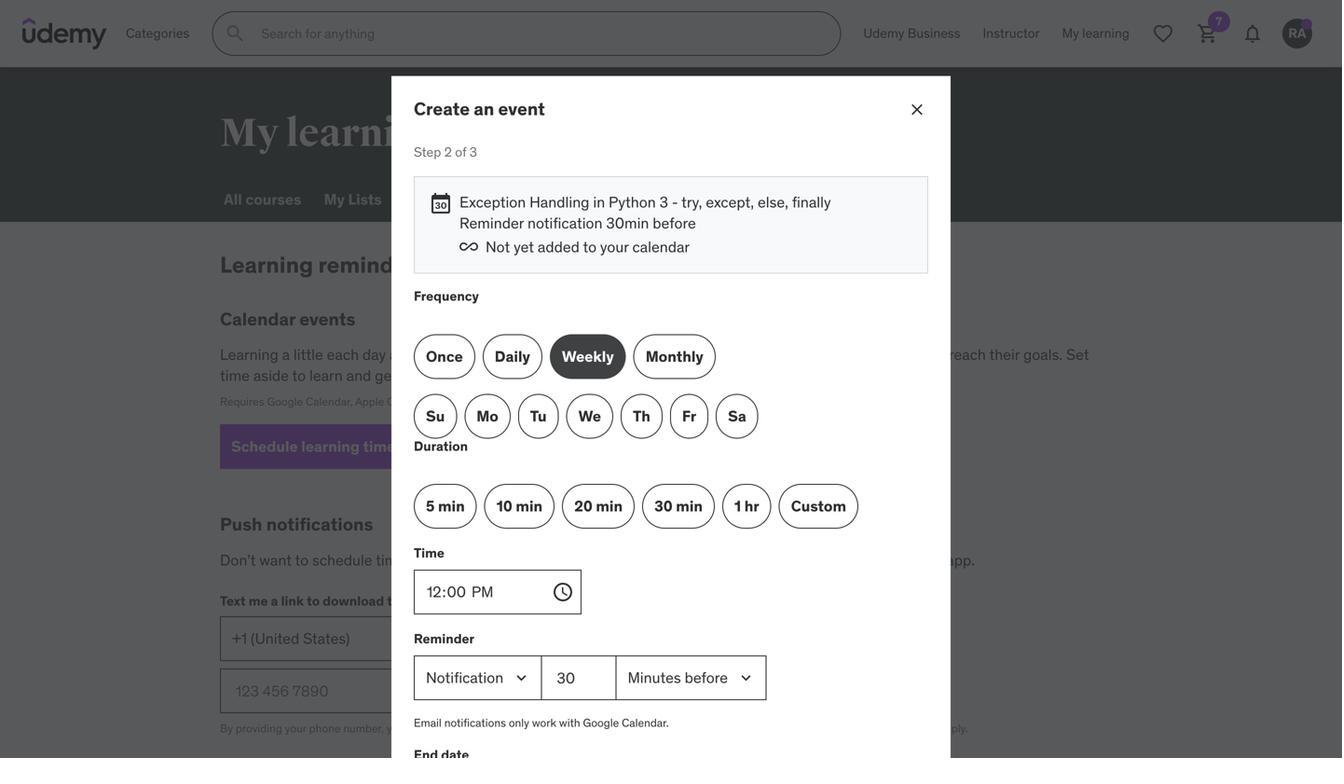 Task type: locate. For each thing, give the bounding box(es) containing it.
0 vertical spatial udemy
[[864, 25, 905, 42]]

to
[[583, 238, 597, 257], [932, 345, 946, 364], [292, 366, 306, 385], [295, 551, 309, 570], [622, 551, 636, 570], [307, 593, 320, 609], [438, 722, 449, 736], [726, 722, 736, 736]]

providing
[[236, 722, 282, 736]]

work
[[532, 716, 557, 730]]

calendar, down the learn in the left of the page
[[306, 394, 353, 409]]

link right me
[[281, 593, 304, 609]]

your inside the 'learning a little each day adds up. research shows that students who make learning a habit are more likely to reach their goals. set time aside to learn and get reminders using your learning scheduler. requires google calendar, apple calendar, or outlook'
[[512, 366, 540, 385]]

min right 30
[[676, 497, 703, 516]]

my lists
[[324, 190, 382, 209]]

a right message
[[697, 722, 703, 736]]

learning up aside
[[220, 345, 279, 364]]

learning for learning tools
[[570, 190, 632, 209]]

1 vertical spatial learning
[[220, 251, 313, 279]]

learning up calendar
[[220, 251, 313, 279]]

time down apple
[[363, 437, 396, 456]]

learning tools
[[570, 190, 671, 209]]

reminder down app
[[414, 630, 475, 647]]

once
[[426, 347, 463, 366]]

with inside create an event dialog
[[559, 716, 581, 730]]

reminders down lists
[[318, 251, 427, 279]]

0 horizontal spatial your
[[285, 722, 307, 736]]

get inside the 'learning a little each day adds up. research shows that students who make learning a habit are more likely to reach their goals. set time aside to learn and get reminders using your learning scheduler. requires google calendar, apple calendar, or outlook'
[[375, 366, 397, 385]]

not yet added to your calendar
[[486, 238, 690, 257]]

get left standard
[[739, 722, 756, 736]]

close modal image
[[908, 100, 927, 119]]

a up "time" time field
[[490, 551, 498, 570]]

calendar.
[[622, 716, 669, 730]]

to inside create an event dialog
[[583, 238, 597, 257]]

1 vertical spatial my
[[324, 190, 345, 209]]

apple
[[355, 394, 384, 409]]

1 vertical spatial small image
[[399, 438, 418, 456]]

reminder
[[460, 213, 524, 232], [414, 630, 475, 647]]

link right message
[[706, 722, 724, 736]]

1 horizontal spatial set
[[1067, 345, 1090, 364]]

set right goals. in the top right of the page
[[1067, 345, 1090, 364]]

learning inside the 'learning a little each day adds up. research shows that students who make learning a habit are more likely to reach their goals. set time aside to learn and get reminders using your learning scheduler. requires google calendar, apple calendar, or outlook'
[[220, 345, 279, 364]]

2 min from the left
[[516, 497, 543, 516]]

min right 5
[[438, 497, 465, 516]]

only
[[509, 716, 530, 730]]

learning inside 'link'
[[570, 190, 632, 209]]

min right 20
[[596, 497, 623, 516]]

1 horizontal spatial get
[[640, 551, 662, 570]]

a left habit
[[783, 345, 791, 364]]

my inside my lists link
[[324, 190, 345, 209]]

up.
[[426, 345, 446, 364]]

min right the '10'
[[516, 497, 543, 516]]

calendar, left or
[[387, 394, 434, 409]]

0 horizontal spatial the
[[387, 593, 408, 609]]

before
[[653, 213, 696, 232]]

-
[[672, 192, 679, 212]]

0 horizontal spatial 3
[[470, 143, 477, 160]]

1 vertical spatial reminders
[[401, 366, 468, 385]]

20
[[575, 497, 593, 516]]

event
[[498, 97, 545, 120]]

2 vertical spatial learning
[[220, 345, 279, 364]]

3
[[470, 143, 477, 160], [660, 192, 669, 212]]

in
[[593, 192, 605, 212]]

notifications down 1
[[702, 551, 784, 570]]

1 vertical spatial 3
[[660, 192, 669, 212]]

an
[[474, 97, 495, 120]]

1 vertical spatial the
[[387, 593, 408, 609]]

with right the work
[[559, 716, 581, 730]]

2 vertical spatial your
[[285, 722, 307, 736]]

learning down apple
[[301, 437, 360, 456]]

0 vertical spatial set
[[1067, 345, 1090, 364]]

app.
[[947, 551, 976, 570], [758, 722, 780, 736]]

business
[[908, 25, 961, 42]]

1 vertical spatial your
[[512, 366, 540, 385]]

1 vertical spatial notifications
[[702, 551, 784, 570]]

1 horizontal spatial app.
[[947, 551, 976, 570]]

daily
[[495, 347, 531, 366]]

not
[[486, 238, 510, 257]]

habit
[[795, 345, 828, 364]]

su
[[426, 406, 445, 426]]

reminder inside exception handling in python 3 - try, except, else, finally reminder notification 30min before
[[460, 213, 524, 232]]

of
[[455, 143, 467, 160]]

udemy left 'business'
[[864, 25, 905, 42]]

with
[[559, 716, 581, 730], [673, 722, 695, 736]]

scheduler.
[[601, 366, 670, 385]]

0 horizontal spatial set
[[464, 551, 487, 570]]

from
[[788, 551, 819, 570]]

2 horizontal spatial notifications
[[702, 551, 784, 570]]

to down little
[[292, 366, 306, 385]]

python
[[609, 192, 656, 212]]

reminders inside the 'learning a little each day adds up. research shows that students who make learning a habit are more likely to reach their goals. set time aside to learn and get reminders using your learning scheduler. requires google calendar, apple calendar, or outlook'
[[401, 366, 468, 385]]

none number field inside create an event dialog
[[542, 656, 617, 701]]

duration
[[414, 438, 468, 455]]

notifications for email notifications only work with google calendar.
[[445, 716, 506, 730]]

app. right mobile
[[947, 551, 976, 570]]

create an event dialog
[[392, 76, 951, 758]]

my left lists
[[324, 190, 345, 209]]

notifications inside create an event dialog
[[445, 716, 506, 730]]

learning reminders
[[220, 251, 427, 279]]

calendar events
[[220, 308, 356, 330]]

2 horizontal spatial get
[[739, 722, 756, 736]]

get left push
[[640, 551, 662, 570]]

time
[[220, 366, 250, 385], [363, 437, 396, 456], [376, 551, 406, 570], [522, 722, 544, 736]]

1 vertical spatial set
[[464, 551, 487, 570]]

monthly
[[646, 347, 704, 366]]

0 horizontal spatial get
[[375, 366, 397, 385]]

min for 30 min
[[676, 497, 703, 516]]

all
[[224, 190, 242, 209]]

to right added
[[583, 238, 597, 257]]

day
[[363, 345, 386, 364]]

students
[[592, 345, 650, 364]]

1 vertical spatial get
[[640, 551, 662, 570]]

2 horizontal spatial your
[[600, 238, 629, 257]]

notifications up schedule
[[266, 513, 373, 535]]

my for my learning
[[220, 109, 279, 158]]

learning down 'that'
[[544, 366, 598, 385]]

time
[[414, 544, 445, 561]]

google down aside
[[267, 394, 303, 409]]

google inside create an event dialog
[[583, 716, 619, 730]]

time left 'time'
[[376, 551, 406, 570]]

lists
[[348, 190, 382, 209]]

1 horizontal spatial link
[[706, 722, 724, 736]]

1 horizontal spatial notifications
[[445, 716, 506, 730]]

likely
[[895, 345, 929, 364]]

min
[[438, 497, 465, 516], [516, 497, 543, 516], [596, 497, 623, 516], [676, 497, 703, 516]]

1 horizontal spatial google
[[583, 716, 619, 730]]

4 min from the left
[[676, 497, 703, 516]]

3 inside exception handling in python 3 - try, except, else, finally reminder notification 30min before
[[660, 192, 669, 212]]

udemy left mobile
[[848, 551, 895, 570]]

0 horizontal spatial with
[[559, 716, 581, 730]]

3 min from the left
[[596, 497, 623, 516]]

your down 30min in the top of the page
[[600, 238, 629, 257]]

reminder down exception
[[460, 213, 524, 232]]

by providing your phone number, you agree to receive a one-time automated text message with a link to get app. standard messaging rates may apply.
[[220, 722, 969, 736]]

number,
[[343, 722, 384, 736]]

small image
[[460, 238, 478, 256], [399, 438, 418, 456]]

0 vertical spatial get
[[375, 366, 397, 385]]

learning up 30min in the top of the page
[[570, 190, 632, 209]]

0 vertical spatial reminder
[[460, 213, 524, 232]]

0 vertical spatial small image
[[460, 238, 478, 256]]

1 horizontal spatial calendar,
[[387, 394, 434, 409]]

my learning
[[220, 109, 443, 158]]

1 vertical spatial link
[[706, 722, 724, 736]]

reminders down the up.
[[401, 366, 468, 385]]

3 right of
[[470, 143, 477, 160]]

to right likely at the top right
[[932, 345, 946, 364]]

with right message
[[673, 722, 695, 736]]

time up 'requires'
[[220, 366, 250, 385]]

Time time field
[[414, 570, 574, 615]]

get down the day
[[375, 366, 397, 385]]

1 min from the left
[[438, 497, 465, 516]]

123 456 7890 text field
[[220, 669, 403, 714]]

research
[[450, 345, 512, 364]]

udemy image
[[22, 18, 107, 49]]

the
[[822, 551, 844, 570], [387, 593, 408, 609]]

your left "phone"
[[285, 722, 307, 736]]

app. left standard
[[758, 722, 780, 736]]

0 vertical spatial notifications
[[266, 513, 373, 535]]

schedule learning time button
[[220, 425, 429, 469]]

step 2 of 3
[[414, 143, 477, 160]]

0 vertical spatial your
[[600, 238, 629, 257]]

my
[[220, 109, 279, 158], [324, 190, 345, 209]]

1 horizontal spatial your
[[512, 366, 540, 385]]

notifications left only
[[445, 716, 506, 730]]

0 horizontal spatial calendar,
[[306, 394, 353, 409]]

time inside the 'learning a little each day adds up. research shows that students who make learning a habit are more likely to reach their goals. set time aside to learn and get reminders using your learning scheduler. requires google calendar, apple calendar, or outlook'
[[220, 366, 250, 385]]

1 horizontal spatial small image
[[460, 238, 478, 256]]

learning
[[570, 190, 632, 209], [220, 251, 313, 279], [220, 345, 279, 364]]

small image inside the schedule learning time button
[[399, 438, 418, 456]]

receive
[[451, 722, 487, 736]]

more
[[857, 345, 891, 364]]

0 vertical spatial my
[[220, 109, 279, 158]]

1 vertical spatial google
[[583, 716, 619, 730]]

the right from
[[822, 551, 844, 570]]

notification
[[528, 213, 603, 232]]

0 vertical spatial link
[[281, 593, 304, 609]]

custom
[[792, 497, 847, 516]]

0 vertical spatial google
[[267, 394, 303, 409]]

set up "time" time field
[[464, 551, 487, 570]]

1 vertical spatial app.
[[758, 722, 780, 736]]

your down daily
[[512, 366, 540, 385]]

events
[[300, 308, 356, 330]]

learning inside button
[[301, 437, 360, 456]]

my up all courses
[[220, 109, 279, 158]]

that
[[561, 345, 588, 364]]

google left calendar.
[[583, 716, 619, 730]]

else,
[[758, 192, 789, 212]]

1 horizontal spatial with
[[673, 722, 695, 736]]

1 horizontal spatial 3
[[660, 192, 669, 212]]

instructor
[[983, 25, 1040, 42]]

to right reminder
[[622, 551, 636, 570]]

learning a little each day adds up. research shows that students who make learning a habit are more likely to reach their goals. set time aside to learn and get reminders using your learning scheduler. requires google calendar, apple calendar, or outlook
[[220, 345, 1090, 409]]

a left little
[[282, 345, 290, 364]]

2 calendar, from the left
[[387, 394, 434, 409]]

0 vertical spatial 3
[[470, 143, 477, 160]]

adds
[[390, 345, 422, 364]]

notifications
[[266, 513, 373, 535], [702, 551, 784, 570], [445, 716, 506, 730]]

get
[[375, 366, 397, 385], [640, 551, 662, 570], [739, 722, 756, 736]]

0 horizontal spatial google
[[267, 394, 303, 409]]

schedule learning time
[[231, 437, 396, 456]]

0 vertical spatial learning
[[570, 190, 632, 209]]

try,
[[682, 192, 703, 212]]

except,
[[706, 192, 755, 212]]

0 horizontal spatial notifications
[[266, 513, 373, 535]]

time left automated
[[522, 722, 544, 736]]

exception
[[460, 192, 526, 212]]

2 vertical spatial notifications
[[445, 716, 506, 730]]

calendar,
[[306, 394, 353, 409], [387, 394, 434, 409]]

1 horizontal spatial the
[[822, 551, 844, 570]]

google
[[267, 394, 303, 409], [583, 716, 619, 730]]

1 horizontal spatial my
[[324, 190, 345, 209]]

0 horizontal spatial my
[[220, 109, 279, 158]]

min for 10 min
[[516, 497, 543, 516]]

the left app
[[387, 593, 408, 609]]

20 min
[[575, 497, 623, 516]]

0 horizontal spatial small image
[[399, 438, 418, 456]]

3 left -
[[660, 192, 669, 212]]

None number field
[[542, 656, 617, 701]]



Task type: vqa. For each thing, say whether or not it's contained in the screenshot.
to within Create an event dialog
yes



Task type: describe. For each thing, give the bounding box(es) containing it.
step
[[414, 143, 441, 160]]

me
[[249, 593, 268, 609]]

submit search image
[[224, 22, 247, 45]]

udemy business link
[[853, 11, 972, 56]]

0 horizontal spatial app.
[[758, 722, 780, 736]]

calendar
[[220, 308, 296, 330]]

message
[[626, 722, 671, 736]]

learning up "time" time field
[[502, 551, 556, 570]]

time inside button
[[363, 437, 396, 456]]

may
[[916, 722, 937, 736]]

0 vertical spatial reminders
[[318, 251, 427, 279]]

shows
[[516, 345, 558, 364]]

little
[[294, 345, 323, 364]]

google inside the 'learning a little each day adds up. research shows that students who make learning a habit are more likely to reach their goals. set time aside to learn and get reminders using your learning scheduler. requires google calendar, apple calendar, or outlook'
[[267, 394, 303, 409]]

using
[[472, 366, 508, 385]]

to left download
[[307, 593, 320, 609]]

a right me
[[271, 593, 278, 609]]

10 min
[[497, 497, 543, 516]]

learning tools link
[[566, 177, 675, 222]]

udemy business
[[864, 25, 961, 42]]

their
[[990, 345, 1020, 364]]

0 vertical spatial app.
[[947, 551, 976, 570]]

fr
[[683, 406, 697, 426]]

hr
[[745, 497, 760, 516]]

5
[[426, 497, 435, 516]]

want
[[260, 551, 292, 570]]

requires
[[220, 394, 264, 409]]

notifications for push notifications
[[266, 513, 373, 535]]

my for my lists
[[324, 190, 345, 209]]

to right the agree
[[438, 722, 449, 736]]

th
[[633, 406, 651, 426]]

rates
[[888, 722, 914, 736]]

aside
[[254, 366, 289, 385]]

outlook
[[450, 394, 489, 409]]

added
[[538, 238, 580, 257]]

your inside create an event dialog
[[600, 238, 629, 257]]

0 horizontal spatial link
[[281, 593, 304, 609]]

apply.
[[940, 722, 969, 736]]

tu
[[530, 406, 547, 426]]

don't
[[220, 551, 256, 570]]

standard
[[783, 722, 828, 736]]

30 min
[[655, 497, 703, 516]]

instructor link
[[972, 11, 1052, 56]]

mobile
[[898, 551, 943, 570]]

1 vertical spatial reminder
[[414, 630, 475, 647]]

all courses link
[[220, 177, 305, 222]]

to left standard
[[726, 722, 736, 736]]

0 vertical spatial the
[[822, 551, 844, 570]]

schedule
[[312, 551, 373, 570]]

medium image
[[430, 192, 452, 214]]

30
[[655, 497, 673, 516]]

app
[[411, 593, 435, 609]]

one-
[[499, 722, 522, 736]]

automated
[[547, 722, 601, 736]]

learning for learning reminders
[[220, 251, 313, 279]]

1 hr
[[735, 497, 760, 516]]

push
[[220, 513, 262, 535]]

finally
[[793, 192, 832, 212]]

push notifications
[[220, 513, 373, 535]]

we
[[579, 406, 602, 426]]

push
[[665, 551, 698, 570]]

yet
[[514, 238, 534, 257]]

exception handling in python 3 - try, except, else, finally reminder notification 30min before
[[460, 192, 832, 232]]

5 min
[[426, 497, 465, 516]]

or
[[437, 394, 447, 409]]

learning right make
[[725, 345, 780, 364]]

udemy inside 'link'
[[864, 25, 905, 42]]

and
[[347, 366, 371, 385]]

a left one-
[[490, 722, 496, 736]]

reach
[[949, 345, 987, 364]]

calendar
[[633, 238, 690, 257]]

email notifications only work with google calendar.
[[414, 716, 669, 730]]

min for 20 min
[[596, 497, 623, 516]]

frequency
[[414, 288, 479, 305]]

schedule
[[231, 437, 298, 456]]

mo
[[477, 406, 499, 426]]

phone
[[309, 722, 341, 736]]

wishlist
[[404, 190, 462, 209]]

each
[[327, 345, 359, 364]]

handling
[[530, 192, 590, 212]]

to right want
[[295, 551, 309, 570]]

archived link
[[481, 177, 551, 222]]

min for 5 min
[[438, 497, 465, 516]]

who
[[654, 345, 682, 364]]

wishlist link
[[401, 177, 466, 222]]

messaging
[[831, 722, 886, 736]]

learn
[[310, 366, 343, 385]]

goals.
[[1024, 345, 1063, 364]]

1 calendar, from the left
[[306, 394, 353, 409]]

are
[[832, 345, 853, 364]]

30min
[[607, 213, 649, 232]]

1
[[735, 497, 742, 516]]

my lists link
[[320, 177, 386, 222]]

courses
[[246, 190, 302, 209]]

set inside the 'learning a little each day adds up. research shows that students who make learning a habit are more likely to reach their goals. set time aside to learn and get reminders using your learning scheduler. requires google calendar, apple calendar, or outlook'
[[1067, 345, 1090, 364]]

10
[[497, 497, 513, 516]]

1 vertical spatial udemy
[[848, 551, 895, 570]]

learning up lists
[[286, 109, 443, 158]]

2 vertical spatial get
[[739, 722, 756, 736]]



